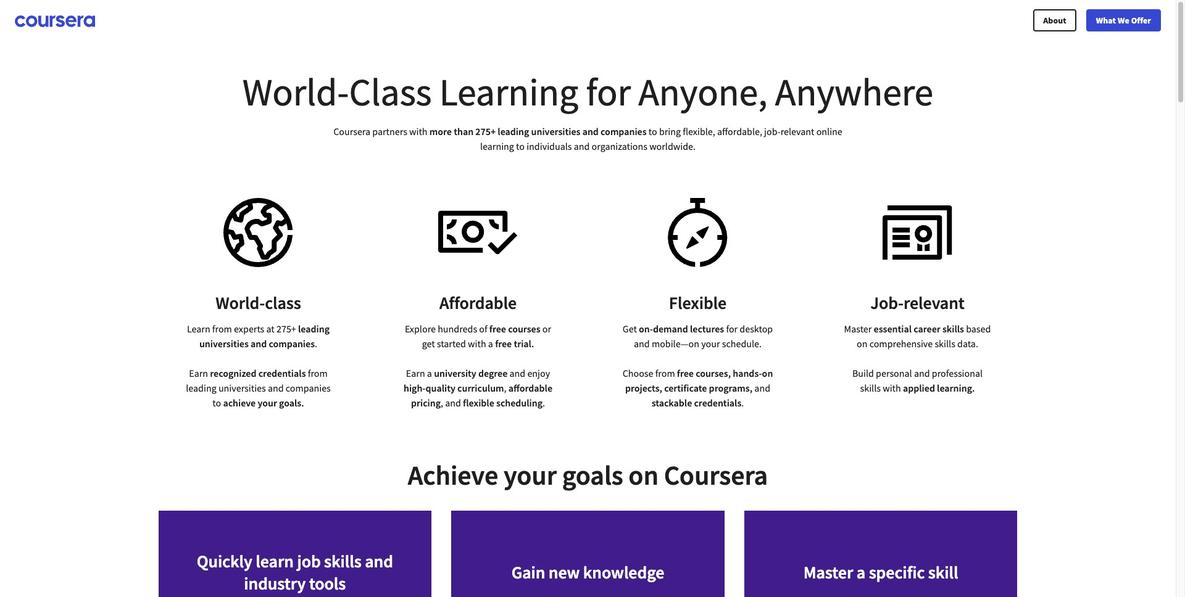 Task type: vqa. For each thing, say whether or not it's contained in the screenshot.
Institutions within Coursera was launched in 2012 by two Stanford Computer Science professors, Andrew Ng and Daphne Koller, with a mission to provide universal access to world-class learning. It is now one of the largest online learning platforms in the world, with 129 million registered learners. Coursera partners with over 300 leading university and industry partners to offer a broad catalog of content and credentials, including Guided Projects, courses, Specializations, certificates, and bachelor's and master's degrees. Institutions around the world use Coursera to upskill and reskill their employees, citizens, and students in many high-demand fields, including data science, technology, and business.
no



Task type: locate. For each thing, give the bounding box(es) containing it.
275+ up learning
[[476, 125, 496, 138]]

leading down recognized
[[186, 382, 217, 395]]

for up organizations
[[586, 68, 631, 116]]

2 horizontal spatial a
[[857, 562, 866, 584]]

and up applied in the bottom of the page
[[914, 367, 930, 380]]

1 horizontal spatial earn
[[406, 367, 425, 380]]

1 vertical spatial with
[[468, 338, 486, 350]]

with down explore hundreds of free courses
[[468, 338, 486, 350]]

2 horizontal spatial on
[[857, 338, 868, 350]]

2 horizontal spatial your
[[702, 338, 720, 350]]

1 horizontal spatial a
[[488, 338, 493, 350]]

1 vertical spatial a
[[427, 367, 432, 380]]

to left bring
[[649, 125, 657, 138]]

for up schedule.
[[726, 323, 738, 335]]

a for master a specific skill
[[857, 562, 866, 584]]

2 vertical spatial to
[[213, 397, 221, 409]]

275+
[[476, 125, 496, 138], [277, 323, 296, 335]]

free
[[490, 323, 506, 335], [495, 338, 512, 350], [677, 367, 694, 380]]

1 vertical spatial 275+
[[277, 323, 296, 335]]

data.
[[958, 338, 979, 350]]

and down on-
[[634, 338, 650, 350]]

earn
[[189, 367, 208, 380], [406, 367, 425, 380]]

high-
[[404, 382, 426, 395]]

on up build
[[857, 338, 868, 350]]

from for learn
[[212, 323, 232, 335]]

0 vertical spatial your
[[702, 338, 720, 350]]

1 vertical spatial ,
[[441, 397, 443, 409]]

2 vertical spatial universities
[[218, 382, 266, 395]]

affordable,
[[717, 125, 762, 138]]

flexible
[[463, 397, 494, 409]]

learning
[[439, 68, 579, 116]]

0 horizontal spatial relevant
[[781, 125, 815, 138]]

1 vertical spatial companies
[[269, 338, 315, 350]]

0 vertical spatial a
[[488, 338, 493, 350]]

a left specific
[[857, 562, 866, 584]]

learn
[[187, 323, 210, 335]]

flexible,
[[683, 125, 715, 138]]

master for master essential career skills
[[844, 323, 872, 335]]

on-
[[639, 323, 653, 335]]

,
[[504, 382, 507, 395], [441, 397, 443, 409]]

universities inside the from leading universities and companies to
[[218, 382, 266, 395]]

0 vertical spatial to
[[649, 125, 657, 138]]

on inside free courses, hands-on projects, certificate programs,
[[762, 367, 773, 380]]

275+ right at
[[277, 323, 296, 335]]

universities up "achieve"
[[218, 382, 266, 395]]

1 vertical spatial on
[[762, 367, 773, 380]]

master a specific skill
[[804, 562, 959, 584]]

companies
[[601, 125, 647, 138], [269, 338, 315, 350], [286, 382, 331, 395]]

free inside free courses, hands-on projects, certificate programs,
[[677, 367, 694, 380]]

to inside the from leading universities and companies to
[[213, 397, 221, 409]]

1 horizontal spatial on
[[762, 367, 773, 380]]

1 horizontal spatial 275+
[[476, 125, 496, 138]]

0 vertical spatial world-
[[242, 68, 349, 116]]

compass image
[[658, 193, 738, 272]]

and right individuals
[[574, 140, 590, 153]]

learn from experts at 275+
[[187, 323, 298, 335]]

. inside and stackable credentials .
[[742, 397, 744, 409]]

build
[[853, 367, 874, 380]]

credentials inside and stackable credentials .
[[694, 397, 742, 409]]

to left "achieve"
[[213, 397, 221, 409]]

0 horizontal spatial to
[[213, 397, 221, 409]]

0 horizontal spatial earn
[[189, 367, 208, 380]]

leading
[[498, 125, 529, 138], [298, 323, 330, 335], [186, 382, 217, 395]]

relevant left online
[[781, 125, 815, 138]]

from leading universities and companies to
[[186, 367, 331, 409]]

1 vertical spatial universities
[[199, 338, 249, 350]]

hands-
[[733, 367, 762, 380]]

globe image
[[219, 193, 298, 272]]

to
[[649, 125, 657, 138], [516, 140, 525, 153], [213, 397, 221, 409]]

job-
[[871, 292, 904, 314]]

with down the personal
[[883, 382, 901, 395]]

and up affordable
[[510, 367, 526, 380]]

0 horizontal spatial a
[[427, 367, 432, 380]]

earn left recognized
[[189, 367, 208, 380]]

companies inside the from leading universities and companies to
[[286, 382, 331, 395]]

1 vertical spatial your
[[258, 397, 277, 409]]

1 horizontal spatial credentials
[[694, 397, 742, 409]]

relevant inside to bring flexible, affordable, job-relevant online learning to individuals and organizations worldwide.
[[781, 125, 815, 138]]

master essential career skills
[[844, 323, 964, 335]]

to right learning
[[516, 140, 525, 153]]

1 horizontal spatial with
[[468, 338, 486, 350]]

1 earn from the left
[[189, 367, 208, 380]]

universities inside leading universities and companies
[[199, 338, 249, 350]]

1 vertical spatial master
[[804, 562, 853, 584]]

certificate
[[664, 382, 707, 395]]

flexible
[[669, 292, 727, 314]]

and up the achieve your goals.
[[268, 382, 284, 395]]

on down the desktop
[[762, 367, 773, 380]]

2 horizontal spatial from
[[655, 367, 675, 380]]

2 vertical spatial companies
[[286, 382, 331, 395]]

courses
[[508, 323, 541, 335]]

your for achieve your goals on coursera
[[504, 459, 557, 493]]

1 horizontal spatial leading
[[298, 323, 330, 335]]

, down degree
[[504, 382, 507, 395]]

companies up goals.
[[286, 382, 331, 395]]

0 vertical spatial 275+
[[476, 125, 496, 138]]

relevant
[[781, 125, 815, 138], [904, 292, 965, 314]]

1 vertical spatial coursera
[[664, 459, 768, 493]]

2 vertical spatial on
[[629, 459, 659, 493]]

1 vertical spatial leading
[[298, 323, 330, 335]]

universities down the learn from experts at 275+
[[199, 338, 249, 350]]

2 horizontal spatial with
[[883, 382, 901, 395]]

explore
[[405, 323, 436, 335]]

job-
[[764, 125, 781, 138]]

1 horizontal spatial to
[[516, 140, 525, 153]]

a up quality
[[427, 367, 432, 380]]

universities up individuals
[[531, 125, 581, 138]]

0 horizontal spatial ,
[[441, 397, 443, 409]]

0 horizontal spatial on
[[629, 459, 659, 493]]

credentials for stackable
[[694, 397, 742, 409]]

choose
[[623, 367, 653, 380]]

1 horizontal spatial from
[[308, 367, 328, 380]]

skills for based on comprehensive skills data.
[[935, 338, 956, 350]]

companies up organizations
[[601, 125, 647, 138]]

a inside earn a university degree and enjoy high-quality curriculum ,
[[427, 367, 432, 380]]

skills up data. at the right of the page
[[943, 323, 964, 335]]

companies down at
[[269, 338, 315, 350]]

1 horizontal spatial for
[[726, 323, 738, 335]]

enjoy
[[528, 367, 550, 380]]

, down quality
[[441, 397, 443, 409]]

free courses, hands-on projects, certificate programs,
[[625, 367, 773, 395]]

0 horizontal spatial your
[[258, 397, 277, 409]]

with inside build personal and professional skills with
[[883, 382, 901, 395]]

knowledge
[[583, 562, 665, 584]]

earn up high-
[[406, 367, 425, 380]]

and down experts
[[251, 338, 267, 350]]

leading down 'class'
[[298, 323, 330, 335]]

1 vertical spatial world-
[[216, 292, 265, 314]]

a down explore hundreds of free courses
[[488, 338, 493, 350]]

free right of
[[490, 323, 506, 335]]

from
[[212, 323, 232, 335], [308, 367, 328, 380], [655, 367, 675, 380]]

from for choose
[[655, 367, 675, 380]]

relevant up career
[[904, 292, 965, 314]]

2 vertical spatial your
[[504, 459, 557, 493]]

achieve your goals.
[[223, 397, 304, 409]]

2 vertical spatial free
[[677, 367, 694, 380]]

1 vertical spatial for
[[726, 323, 738, 335]]

of
[[479, 323, 488, 335]]

credentials up goals.
[[258, 367, 306, 380]]

0 vertical spatial ,
[[504, 382, 507, 395]]

skills left data. at the right of the page
[[935, 338, 956, 350]]

2 horizontal spatial to
[[649, 125, 657, 138]]

and inside the from leading universities and companies to
[[268, 382, 284, 395]]

on for free courses, hands-on projects, certificate programs,
[[762, 367, 773, 380]]

and down quality
[[445, 397, 461, 409]]

with
[[409, 125, 428, 138], [468, 338, 486, 350], [883, 382, 901, 395]]

achieve
[[408, 459, 498, 493]]

free for free trial.
[[495, 338, 512, 350]]

1 vertical spatial free
[[495, 338, 512, 350]]

2 horizontal spatial .
[[742, 397, 744, 409]]

2 earn from the left
[[406, 367, 425, 380]]

offer
[[1132, 15, 1151, 26]]

1 vertical spatial relevant
[[904, 292, 965, 314]]

0 vertical spatial with
[[409, 125, 428, 138]]

skills right "job"
[[324, 551, 362, 573]]

recognized
[[210, 367, 257, 380]]

skills inside based on comprehensive skills data.
[[935, 338, 956, 350]]

and down hands-
[[755, 382, 771, 395]]

world- for class
[[216, 292, 265, 314]]

0 vertical spatial master
[[844, 323, 872, 335]]

leading up learning
[[498, 125, 529, 138]]

0 vertical spatial credentials
[[258, 367, 306, 380]]

with inside or get started with a
[[468, 338, 486, 350]]

, and flexible scheduling .
[[441, 397, 545, 409]]

0 horizontal spatial credentials
[[258, 367, 306, 380]]

what we offer link
[[1087, 9, 1161, 31]]

0 horizontal spatial leading
[[186, 382, 217, 395]]

0 horizontal spatial coursera
[[334, 125, 370, 138]]

1 vertical spatial credentials
[[694, 397, 742, 409]]

credentials
[[258, 367, 306, 380], [694, 397, 742, 409]]

credentials down programs,
[[694, 397, 742, 409]]

2 vertical spatial with
[[883, 382, 901, 395]]

0 vertical spatial on
[[857, 338, 868, 350]]

get on-demand lectures
[[623, 323, 726, 335]]

money currency image
[[438, 193, 518, 272]]

2 vertical spatial a
[[857, 562, 866, 584]]

0 vertical spatial for
[[586, 68, 631, 116]]

and inside leading universities and companies
[[251, 338, 267, 350]]

0 vertical spatial companies
[[601, 125, 647, 138]]

0 vertical spatial relevant
[[781, 125, 815, 138]]

coursera partners with more than 275+ leading universities and companies
[[334, 125, 647, 138]]

world-class
[[216, 292, 301, 314]]

0 horizontal spatial 275+
[[277, 323, 296, 335]]

universities
[[531, 125, 581, 138], [199, 338, 249, 350], [218, 382, 266, 395]]

1 horizontal spatial ,
[[504, 382, 507, 395]]

your
[[702, 338, 720, 350], [258, 397, 277, 409], [504, 459, 557, 493]]

free left trial.
[[495, 338, 512, 350]]

free for free courses, hands-on projects, certificate programs,
[[677, 367, 694, 380]]

comprehensive
[[870, 338, 933, 350]]

master for master a specific skill
[[804, 562, 853, 584]]

lectures
[[690, 323, 724, 335]]

.
[[315, 338, 317, 350], [543, 397, 545, 409], [742, 397, 744, 409]]

and inside for desktop and mobile—on your schedule.
[[634, 338, 650, 350]]

skills inside quickly learn job skills and industry tools
[[324, 551, 362, 573]]

free up certificate
[[677, 367, 694, 380]]

2 vertical spatial leading
[[186, 382, 217, 395]]

on
[[857, 338, 868, 350], [762, 367, 773, 380], [629, 459, 659, 493]]

with left more
[[409, 125, 428, 138]]

earn a university degree and enjoy high-quality curriculum ,
[[404, 367, 550, 395]]

on right goals
[[629, 459, 659, 493]]

skills down build
[[860, 382, 881, 395]]

choose from
[[623, 367, 677, 380]]

and right tools
[[365, 551, 393, 573]]

0 horizontal spatial from
[[212, 323, 232, 335]]

0 vertical spatial leading
[[498, 125, 529, 138]]

1 horizontal spatial your
[[504, 459, 557, 493]]

earn inside earn a university degree and enjoy high-quality curriculum ,
[[406, 367, 425, 380]]

at
[[266, 323, 275, 335]]



Task type: describe. For each thing, give the bounding box(es) containing it.
certificates image
[[878, 193, 957, 272]]

gain
[[512, 562, 545, 584]]

scheduling
[[496, 397, 543, 409]]

and inside quickly learn job skills and industry tools
[[365, 551, 393, 573]]

build personal and professional skills with
[[853, 367, 983, 395]]

quickly
[[197, 551, 252, 573]]

learn
[[256, 551, 294, 573]]

anywhere
[[775, 68, 934, 116]]

organizations
[[592, 140, 648, 153]]

a inside or get started with a
[[488, 338, 493, 350]]

0 vertical spatial free
[[490, 323, 506, 335]]

than
[[454, 125, 474, 138]]

what we offer button
[[1087, 9, 1161, 31]]

stackable
[[652, 397, 692, 409]]

about link
[[1034, 9, 1077, 31]]

skills for quickly learn job skills and industry tools
[[324, 551, 362, 573]]

applied
[[903, 382, 935, 395]]

programs,
[[709, 382, 753, 395]]

leading universities and companies
[[199, 323, 330, 350]]

1 horizontal spatial coursera
[[664, 459, 768, 493]]

for inside for desktop and mobile—on your schedule.
[[726, 323, 738, 335]]

coursera logo image
[[15, 16, 95, 27]]

goals.
[[279, 397, 304, 409]]

and inside earn a university degree and enjoy high-quality curriculum ,
[[510, 367, 526, 380]]

, inside earn a university degree and enjoy high-quality curriculum ,
[[504, 382, 507, 395]]

we
[[1118, 15, 1130, 26]]

affordable
[[440, 292, 517, 314]]

partners
[[372, 125, 407, 138]]

worldwide.
[[650, 140, 696, 153]]

and stackable credentials .
[[652, 382, 771, 409]]

professional
[[932, 367, 983, 380]]

affordable pricing
[[411, 382, 553, 409]]

based
[[966, 323, 991, 335]]

or
[[543, 323, 551, 335]]

degree
[[478, 367, 508, 380]]

learning
[[480, 140, 514, 153]]

from inside the from leading universities and companies to
[[308, 367, 328, 380]]

0 horizontal spatial .
[[315, 338, 317, 350]]

0 horizontal spatial with
[[409, 125, 428, 138]]

leading inside leading universities and companies
[[298, 323, 330, 335]]

your inside for desktop and mobile—on your schedule.
[[702, 338, 720, 350]]

leading inside the from leading universities and companies to
[[186, 382, 217, 395]]

schedule.
[[722, 338, 762, 350]]

more
[[430, 125, 452, 138]]

explore hundreds of free courses
[[405, 323, 543, 335]]

new
[[549, 562, 580, 584]]

gain new knowledge
[[512, 562, 665, 584]]

started
[[437, 338, 466, 350]]

based on comprehensive skills data.
[[857, 323, 991, 350]]

your for achieve your goals.
[[258, 397, 277, 409]]

0 vertical spatial coursera
[[334, 125, 370, 138]]

get
[[422, 338, 435, 350]]

for desktop and mobile—on your schedule.
[[634, 323, 773, 350]]

0 horizontal spatial for
[[586, 68, 631, 116]]

or get started with a
[[422, 323, 551, 350]]

earn for earn recognized credentials
[[189, 367, 208, 380]]

credentials for recognized
[[258, 367, 306, 380]]

anyone,
[[638, 68, 768, 116]]

skill
[[928, 562, 959, 584]]

online
[[817, 125, 843, 138]]

curriculum
[[458, 382, 504, 395]]

job
[[297, 551, 321, 573]]

on for achieve your goals on coursera
[[629, 459, 659, 493]]

what
[[1096, 15, 1116, 26]]

mobile—on
[[652, 338, 700, 350]]

to bring flexible, affordable, job-relevant online learning to individuals and organizations worldwide.
[[480, 125, 843, 153]]

world- for class
[[242, 68, 349, 116]]

and up organizations
[[583, 125, 599, 138]]

industry
[[244, 573, 306, 595]]

1 vertical spatial to
[[516, 140, 525, 153]]

quickly learn job skills and industry tools
[[197, 551, 393, 595]]

demand
[[653, 323, 688, 335]]

applied learning.
[[903, 382, 975, 395]]

essential
[[874, 323, 912, 335]]

quality
[[426, 382, 456, 395]]

class
[[265, 292, 301, 314]]

achieve your goals on coursera
[[408, 459, 768, 493]]

0 vertical spatial universities
[[531, 125, 581, 138]]

individuals
[[527, 140, 572, 153]]

1 horizontal spatial .
[[543, 397, 545, 409]]

goals
[[562, 459, 623, 493]]

bring
[[659, 125, 681, 138]]

job-relevant
[[871, 292, 965, 314]]

personal
[[876, 367, 912, 380]]

projects,
[[625, 382, 663, 395]]

and inside and stackable credentials .
[[755, 382, 771, 395]]

skills inside build personal and professional skills with
[[860, 382, 881, 395]]

on inside based on comprehensive skills data.
[[857, 338, 868, 350]]

desktop
[[740, 323, 773, 335]]

affordable
[[509, 382, 553, 395]]

specific
[[869, 562, 925, 584]]

1 horizontal spatial relevant
[[904, 292, 965, 314]]

and inside build personal and professional skills with
[[914, 367, 930, 380]]

about
[[1044, 15, 1067, 26]]

pricing
[[411, 397, 441, 409]]

class
[[349, 68, 432, 116]]

hundreds
[[438, 323, 477, 335]]

a for earn a university degree and enjoy high-quality curriculum ,
[[427, 367, 432, 380]]

about button
[[1034, 9, 1077, 31]]

and inside to bring flexible, affordable, job-relevant online learning to individuals and organizations worldwide.
[[574, 140, 590, 153]]

career
[[914, 323, 941, 335]]

what we offer
[[1096, 15, 1151, 26]]

experts
[[234, 323, 264, 335]]

earn for earn a university degree and enjoy high-quality curriculum ,
[[406, 367, 425, 380]]

world-class learning for anyone, anywhere
[[242, 68, 934, 116]]

learning.
[[937, 382, 975, 395]]

2 horizontal spatial leading
[[498, 125, 529, 138]]

university
[[434, 367, 477, 380]]

companies inside leading universities and companies
[[269, 338, 315, 350]]

skills for master essential career skills
[[943, 323, 964, 335]]

tools
[[309, 573, 346, 595]]



